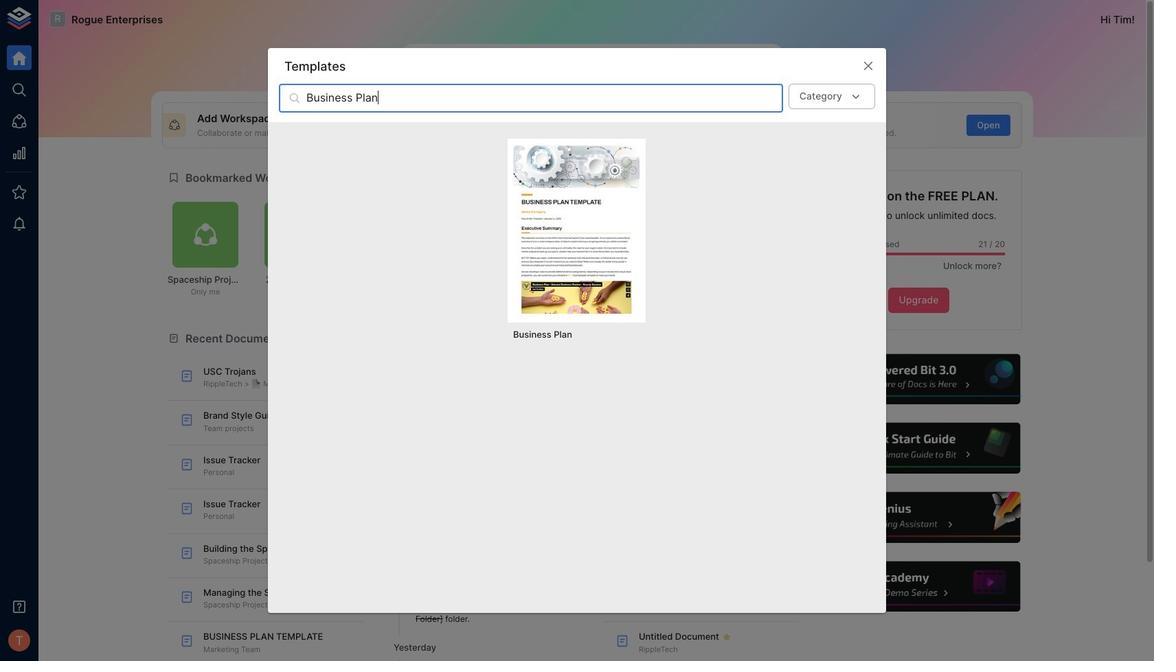 Task type: vqa. For each thing, say whether or not it's contained in the screenshot.
1st help image from the bottom of the page
yes



Task type: describe. For each thing, give the bounding box(es) containing it.
Search Templates... text field
[[306, 84, 783, 113]]

2 help image from the top
[[816, 422, 1022, 476]]

1 help image from the top
[[816, 352, 1022, 407]]

3 help image from the top
[[816, 491, 1022, 545]]



Task type: locate. For each thing, give the bounding box(es) containing it.
dialog
[[268, 48, 886, 613]]

business plan image
[[513, 145, 640, 314]]

help image
[[816, 352, 1022, 407], [816, 422, 1022, 476], [816, 491, 1022, 545], [816, 560, 1022, 615]]

4 help image from the top
[[816, 560, 1022, 615]]



